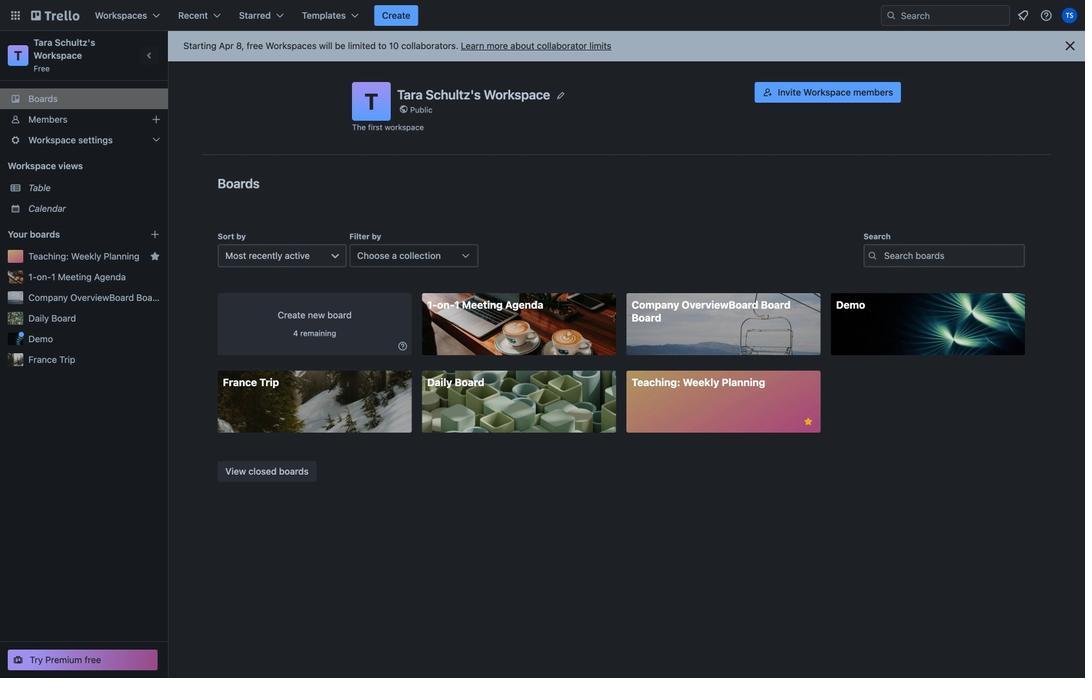 Task type: describe. For each thing, give the bounding box(es) containing it.
Search field
[[881, 5, 1010, 26]]

back to home image
[[31, 5, 79, 26]]

add board image
[[150, 229, 160, 240]]

sm image
[[396, 340, 409, 353]]

primary element
[[0, 0, 1085, 31]]

starred icon image
[[150, 251, 160, 262]]

search image
[[886, 10, 897, 21]]

open information menu image
[[1040, 9, 1053, 22]]



Task type: locate. For each thing, give the bounding box(es) containing it.
your boards with 6 items element
[[8, 227, 131, 242]]

workspace navigation collapse icon image
[[141, 47, 159, 65]]

0 notifications image
[[1016, 8, 1031, 23]]

tara schultz (taraschultz7) image
[[1062, 8, 1078, 23]]

Search boards text field
[[864, 244, 1025, 267]]



Task type: vqa. For each thing, say whether or not it's contained in the screenshot.
Workspace navigation collapse icon
yes



